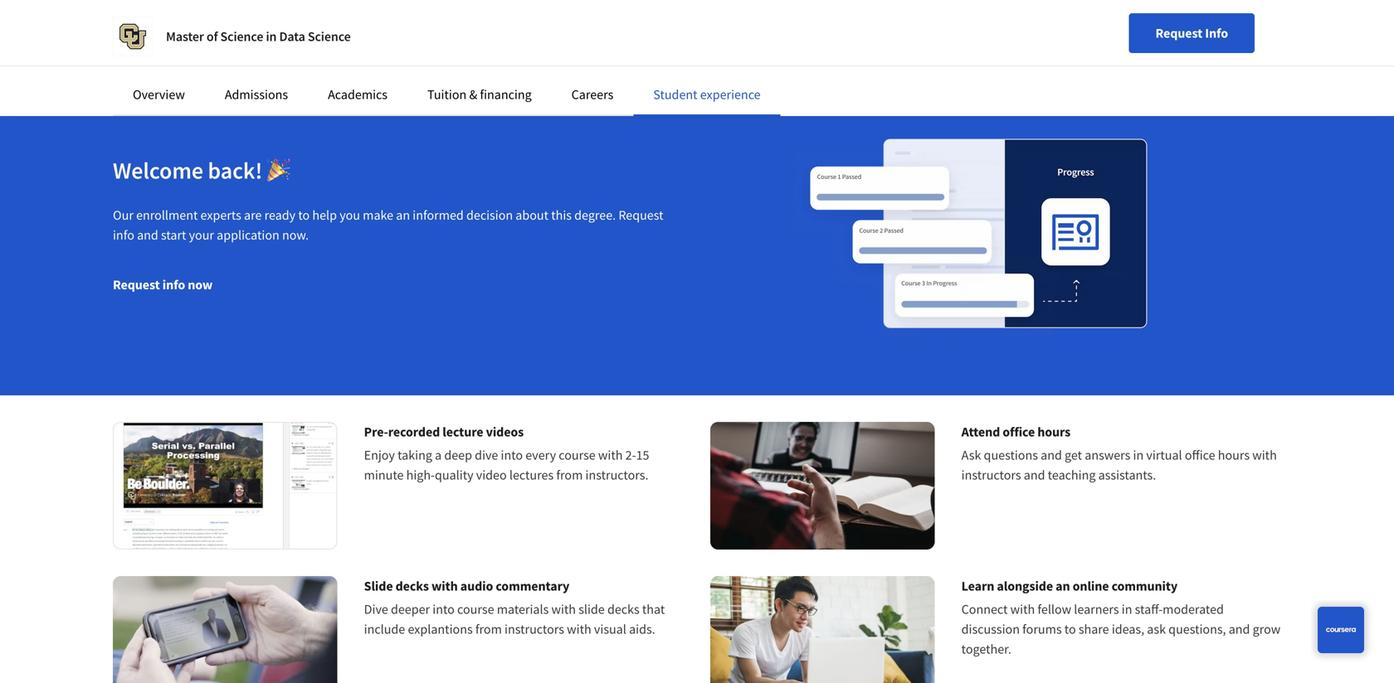Task type: locate. For each thing, give the bounding box(es) containing it.
include
[[364, 622, 405, 638]]

course
[[559, 447, 596, 464], [457, 602, 494, 618]]

you
[[340, 207, 360, 224]]

0 vertical spatial decks
[[396, 579, 429, 595]]

assistants.
[[1098, 467, 1156, 484]]

an right make
[[396, 207, 410, 224]]

student
[[653, 86, 698, 103]]

0 horizontal spatial from
[[475, 622, 502, 638]]

questions,
[[1169, 622, 1226, 638]]

from right lectures at the bottom left
[[556, 467, 583, 484]]

1 vertical spatial into
[[433, 602, 455, 618]]

welcome
[[113, 156, 203, 185]]

discussion
[[962, 622, 1020, 638]]

with
[[598, 447, 623, 464], [1252, 447, 1277, 464], [432, 579, 458, 595], [551, 602, 576, 618], [1011, 602, 1035, 618], [567, 622, 591, 638]]

about
[[516, 207, 549, 224]]

learn alongside an online community connect with fellow learners in staff-moderated discussion forums to share ideas, ask questions, and grow together.
[[962, 579, 1281, 658]]

request left now
[[113, 277, 160, 293]]

that
[[642, 602, 665, 618]]

2 horizontal spatial request
[[1156, 25, 1203, 41]]

1 horizontal spatial decks
[[607, 602, 640, 618]]

info inside button
[[162, 277, 185, 293]]

1 vertical spatial an
[[1056, 579, 1070, 595]]

science right data at the top of page
[[308, 28, 351, 45]]

1 horizontal spatial instructors
[[962, 467, 1021, 484]]

0 horizontal spatial to
[[298, 207, 310, 224]]

0 vertical spatial to
[[298, 207, 310, 224]]

online
[[1073, 579, 1109, 595]]

hours right virtual
[[1218, 447, 1250, 464]]

0 vertical spatial hours
[[1038, 424, 1071, 441]]

1 horizontal spatial info
[[162, 277, 185, 293]]

student experience
[[653, 86, 761, 103]]

instructors.
[[586, 467, 649, 484]]

to left help
[[298, 207, 310, 224]]

1 horizontal spatial course
[[559, 447, 596, 464]]

decision
[[466, 207, 513, 224]]

science right of
[[220, 28, 263, 45]]

an up fellow in the bottom of the page
[[1056, 579, 1070, 595]]

videos
[[486, 424, 524, 441]]

connect
[[962, 602, 1008, 618]]

lectures
[[509, 467, 554, 484]]

financing
[[480, 86, 532, 103]]

1 vertical spatial info
[[162, 277, 185, 293]]

1 horizontal spatial into
[[501, 447, 523, 464]]

0 horizontal spatial request
[[113, 277, 160, 293]]

office
[[1003, 424, 1035, 441], [1185, 447, 1215, 464]]

enrollment
[[136, 207, 198, 224]]

teaching
[[1048, 467, 1096, 484]]

with inside learn alongside an online community connect with fellow learners in staff-moderated discussion forums to share ideas, ask questions, and grow together.
[[1011, 602, 1035, 618]]

2 vertical spatial in
[[1122, 602, 1132, 618]]

info left now
[[162, 277, 185, 293]]

instructors down materials on the bottom left of the page
[[505, 622, 564, 638]]

dive
[[364, 602, 388, 618]]

0 horizontal spatial an
[[396, 207, 410, 224]]

from
[[556, 467, 583, 484], [475, 622, 502, 638]]

into inside pre-recorded lecture videos enjoy taking a deep dive into every course with 2-15 minute high-quality video lectures from instructors.
[[501, 447, 523, 464]]

1 horizontal spatial from
[[556, 467, 583, 484]]

0 vertical spatial instructors
[[962, 467, 1021, 484]]

tuition
[[427, 86, 467, 103]]

instructors inside attend office hours ask questions and get answers in virtual office hours with instructors and teaching assistants.
[[962, 467, 1021, 484]]

tuition & financing
[[427, 86, 532, 103]]

together.
[[962, 642, 1011, 658]]

1 vertical spatial in
[[1133, 447, 1144, 464]]

hours up 'get'
[[1038, 424, 1071, 441]]

in up the ideas,
[[1122, 602, 1132, 618]]

community
[[1112, 579, 1178, 595]]

back!
[[208, 156, 262, 185]]

in left data at the top of page
[[266, 28, 277, 45]]

1 vertical spatial hours
[[1218, 447, 1250, 464]]

aids.
[[629, 622, 655, 638]]

to left the share
[[1065, 622, 1076, 638]]

a screenshot of the lecture video for serial vs parallel processing image
[[113, 422, 337, 550]]

answers
[[1085, 447, 1131, 464]]

instructors down the questions
[[962, 467, 1021, 484]]

0 vertical spatial request
[[1156, 25, 1203, 41]]

1 horizontal spatial in
[[1122, 602, 1132, 618]]

decks up the visual
[[607, 602, 640, 618]]

forums
[[1023, 622, 1062, 638]]

course inside slide decks with audio commentary dive deeper into course materials with slide decks that include explantions from instructors with visual aids.
[[457, 602, 494, 618]]

0 vertical spatial from
[[556, 467, 583, 484]]

1 horizontal spatial hours
[[1218, 447, 1250, 464]]

1 vertical spatial instructors
[[505, 622, 564, 638]]

to
[[298, 207, 310, 224], [1065, 622, 1076, 638]]

moderated
[[1163, 602, 1224, 618]]

master of science in data science
[[166, 28, 351, 45]]

with inside pre-recorded lecture videos enjoy taking a deep dive into every course with 2-15 minute high-quality video lectures from instructors.
[[598, 447, 623, 464]]

and left start
[[137, 227, 158, 244]]

decks up the deeper
[[396, 579, 429, 595]]

2 horizontal spatial in
[[1133, 447, 1144, 464]]

0 horizontal spatial info
[[113, 227, 134, 244]]

request inside button
[[113, 277, 160, 293]]

into inside slide decks with audio commentary dive deeper into course materials with slide decks that include explantions from instructors with visual aids.
[[433, 602, 455, 618]]

ask
[[1147, 622, 1166, 638]]

application
[[217, 227, 279, 244]]

data
[[279, 28, 305, 45]]

into up explantions
[[433, 602, 455, 618]]

&
[[469, 86, 477, 103]]

and left grow
[[1229, 622, 1250, 638]]

in up "assistants."
[[1133, 447, 1144, 464]]

from down materials on the bottom left of the page
[[475, 622, 502, 638]]

minute
[[364, 467, 404, 484]]

an inside learn alongside an online community connect with fellow learners in staff-moderated discussion forums to share ideas, ask questions, and grow together.
[[1056, 579, 1070, 595]]

in inside attend office hours ask questions and get answers in virtual office hours with instructors and teaching assistants.
[[1133, 447, 1144, 464]]

pre-recorded lecture videos enjoy taking a deep dive into every course with 2-15 minute high-quality video lectures from instructors.
[[364, 424, 649, 484]]

slide decks with audio commentary dive deeper into course materials with slide decks that include explantions from instructors with visual aids.
[[364, 579, 665, 638]]

info down our
[[113, 227, 134, 244]]

and inside learn alongside an online community connect with fellow learners in staff-moderated discussion forums to share ideas, ask questions, and grow together.
[[1229, 622, 1250, 638]]

0 horizontal spatial in
[[266, 28, 277, 45]]

science
[[220, 28, 263, 45], [308, 28, 351, 45]]

1 horizontal spatial office
[[1185, 447, 1215, 464]]

into
[[501, 447, 523, 464], [433, 602, 455, 618]]

0 vertical spatial office
[[1003, 424, 1035, 441]]

with inside attend office hours ask questions and get answers in virtual office hours with instructors and teaching assistants.
[[1252, 447, 1277, 464]]

help
[[312, 207, 337, 224]]

make
[[363, 207, 393, 224]]

1 horizontal spatial an
[[1056, 579, 1070, 595]]

1 horizontal spatial science
[[308, 28, 351, 45]]

request inside button
[[1156, 25, 1203, 41]]

course down audio
[[457, 602, 494, 618]]

0 vertical spatial an
[[396, 207, 410, 224]]

1 vertical spatial from
[[475, 622, 502, 638]]

1 vertical spatial course
[[457, 602, 494, 618]]

1 vertical spatial request
[[619, 207, 664, 224]]

staff-
[[1135, 602, 1163, 618]]

2 vertical spatial request
[[113, 277, 160, 293]]

into down videos
[[501, 447, 523, 464]]

0 vertical spatial course
[[559, 447, 596, 464]]

0 horizontal spatial course
[[457, 602, 494, 618]]

informed
[[413, 207, 464, 224]]

1 vertical spatial to
[[1065, 622, 1076, 638]]

decks
[[396, 579, 429, 595], [607, 602, 640, 618]]

explantions
[[408, 622, 473, 638]]

and
[[137, 227, 158, 244], [1041, 447, 1062, 464], [1024, 467, 1045, 484], [1229, 622, 1250, 638]]

instructors inside slide decks with audio commentary dive deeper into course materials with slide decks that include explantions from instructors with visual aids.
[[505, 622, 564, 638]]

request
[[1156, 25, 1203, 41], [619, 207, 664, 224], [113, 277, 160, 293]]

1 horizontal spatial request
[[619, 207, 664, 224]]

recorded
[[388, 424, 440, 441]]

and down the questions
[[1024, 467, 1045, 484]]

to inside learn alongside an online community connect with fellow learners in staff-moderated discussion forums to share ideas, ask questions, and grow together.
[[1065, 622, 1076, 638]]

0 horizontal spatial science
[[220, 28, 263, 45]]

hours
[[1038, 424, 1071, 441], [1218, 447, 1250, 464]]

0 vertical spatial into
[[501, 447, 523, 464]]

0 horizontal spatial into
[[433, 602, 455, 618]]

0 vertical spatial in
[[266, 28, 277, 45]]

request left the info
[[1156, 25, 1203, 41]]

1 horizontal spatial to
[[1065, 622, 1076, 638]]

0 horizontal spatial decks
[[396, 579, 429, 595]]

from inside slide decks with audio commentary dive deeper into course materials with slide decks that include explantions from instructors with visual aids.
[[475, 622, 502, 638]]

get
[[1065, 447, 1082, 464]]

commentary
[[496, 579, 569, 595]]

request right 'degree.'
[[619, 207, 664, 224]]

office right virtual
[[1185, 447, 1215, 464]]

attend
[[962, 424, 1000, 441]]

this
[[551, 207, 572, 224]]

attend office hours ask questions and get answers in virtual office hours with instructors and teaching assistants.
[[962, 424, 1277, 484]]

info inside our enrollment experts are ready to help you make an informed decision about this degree. request info and start your application now.
[[113, 227, 134, 244]]

course right every
[[559, 447, 596, 464]]

an image of a person with glasses leaning over their open laptop, sitting on their couch image
[[710, 577, 935, 684]]

0 vertical spatial info
[[113, 227, 134, 244]]

info
[[113, 227, 134, 244], [162, 277, 185, 293]]

request for request info
[[1156, 25, 1203, 41]]

0 horizontal spatial office
[[1003, 424, 1035, 441]]

now.
[[282, 227, 309, 244]]

admissions link
[[225, 86, 288, 103]]

0 horizontal spatial instructors
[[505, 622, 564, 638]]

office up the questions
[[1003, 424, 1035, 441]]



Task type: describe. For each thing, give the bounding box(es) containing it.
questions
[[984, 447, 1038, 464]]

1 vertical spatial decks
[[607, 602, 640, 618]]

ready
[[264, 207, 296, 224]]

request info now
[[113, 277, 213, 293]]

video
[[476, 467, 507, 484]]

share
[[1079, 622, 1109, 638]]

to inside our enrollment experts are ready to help you make an informed decision about this degree. request info and start your application now.
[[298, 207, 310, 224]]

degree.
[[574, 207, 616, 224]]

ask
[[962, 447, 981, 464]]

visual
[[594, 622, 626, 638]]

welcome back! 🎉
[[113, 156, 290, 185]]

request info
[[1156, 25, 1228, 41]]

pre-
[[364, 424, 388, 441]]

start
[[161, 227, 186, 244]]

2 science from the left
[[308, 28, 351, 45]]

high-
[[406, 467, 435, 484]]

and inside our enrollment experts are ready to help you make an informed decision about this degree. request info and start your application now.
[[137, 227, 158, 244]]

learners
[[1074, 602, 1119, 618]]

request inside our enrollment experts are ready to help you make an informed decision about this degree. request info and start your application now.
[[619, 207, 664, 224]]

materials
[[497, 602, 549, 618]]

tuition & financing link
[[427, 86, 532, 103]]

now
[[188, 277, 213, 293]]

our
[[113, 207, 134, 224]]

are
[[244, 207, 262, 224]]

master
[[166, 28, 204, 45]]

request info button
[[1129, 13, 1255, 53]]

slide
[[579, 602, 605, 618]]

dive
[[475, 447, 498, 464]]

lecture
[[443, 424, 483, 441]]

from inside pre-recorded lecture videos enjoy taking a deep dive into every course with 2-15 minute high-quality video lectures from instructors.
[[556, 467, 583, 484]]

careers
[[571, 86, 614, 103]]

admissions
[[225, 86, 288, 103]]

your
[[189, 227, 214, 244]]

careers link
[[571, 86, 614, 103]]

enjoy
[[364, 447, 395, 464]]

2-
[[625, 447, 636, 464]]

academics
[[328, 86, 388, 103]]

1 vertical spatial office
[[1185, 447, 1215, 464]]

learn
[[962, 579, 994, 595]]

course inside pre-recorded lecture videos enjoy taking a deep dive into every course with 2-15 minute high-quality video lectures from instructors.
[[559, 447, 596, 464]]

and left 'get'
[[1041, 447, 1062, 464]]

grow
[[1253, 622, 1281, 638]]

in inside learn alongside an online community connect with fellow learners in staff-moderated discussion forums to share ideas, ask questions, and grow together.
[[1122, 602, 1132, 618]]

student experience link
[[653, 86, 761, 103]]

fellow
[[1038, 602, 1071, 618]]

request info now button
[[100, 265, 226, 305]]

experience
[[700, 86, 761, 103]]

an inside our enrollment experts are ready to help you make an informed decision about this degree. request info and start your application now.
[[396, 207, 410, 224]]

15
[[636, 447, 649, 464]]

virtual
[[1146, 447, 1182, 464]]

ideas,
[[1112, 622, 1145, 638]]

university of colorado boulder logo image
[[113, 17, 153, 56]]

of
[[207, 28, 218, 45]]

every
[[526, 447, 556, 464]]

a
[[435, 447, 442, 464]]

slide
[[364, 579, 393, 595]]

1 science from the left
[[220, 28, 263, 45]]

deeper
[[391, 602, 430, 618]]

experts
[[200, 207, 241, 224]]

audio
[[460, 579, 493, 595]]

🎉
[[267, 156, 290, 185]]

embedded module image image
[[768, 111, 1191, 356]]

overview link
[[133, 86, 185, 103]]

a view from over a person's right shoulder, looking to a desk with a book on the right and an open laptop on the left. the laptop has an image of a person smiling. image
[[710, 422, 935, 550]]

alongside
[[997, 579, 1053, 595]]

deep
[[444, 447, 472, 464]]

a view from over a person's left shoulder, looking at a phone they are holding in their hands. the phone has an image of a teacher with words displayed on their left. image
[[113, 577, 337, 684]]

0 horizontal spatial hours
[[1038, 424, 1071, 441]]

academics link
[[328, 86, 388, 103]]

info
[[1205, 25, 1228, 41]]

overview
[[133, 86, 185, 103]]

our enrollment experts are ready to help you make an informed decision about this degree. request info and start your application now.
[[113, 207, 664, 244]]

quality
[[435, 467, 474, 484]]

request for request info now
[[113, 277, 160, 293]]



Task type: vqa. For each thing, say whether or not it's contained in the screenshot.
moderated
yes



